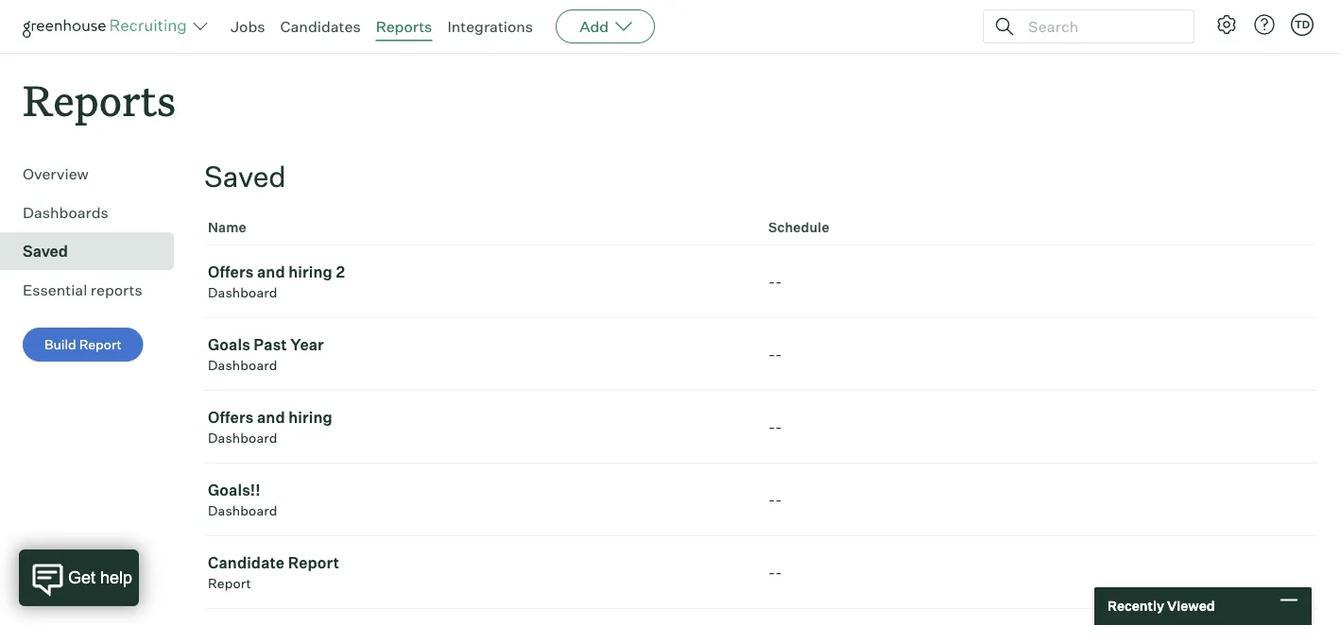 Task type: locate. For each thing, give the bounding box(es) containing it.
viewed
[[1167, 598, 1215, 615]]

dashboard inside goals past year dashboard
[[208, 357, 277, 374]]

goals past year dashboard
[[208, 336, 324, 374]]

1 vertical spatial offers
[[208, 408, 254, 427]]

report
[[79, 337, 122, 353], [288, 554, 339, 573], [208, 576, 251, 592]]

1 vertical spatial hiring
[[288, 408, 333, 427]]

report inside button
[[79, 337, 122, 353]]

saved
[[204, 159, 286, 194], [23, 242, 68, 261]]

candidates link
[[280, 17, 361, 36]]

add
[[579, 17, 609, 36]]

and down goals past year dashboard
[[257, 408, 285, 427]]

1 vertical spatial saved
[[23, 242, 68, 261]]

and inside 'offers and hiring dashboard'
[[257, 408, 285, 427]]

0 horizontal spatial report
[[79, 337, 122, 353]]

offers
[[208, 263, 254, 282], [208, 408, 254, 427]]

-- for offers and hiring 2
[[768, 272, 782, 291]]

essential
[[23, 281, 87, 300]]

--
[[768, 272, 782, 291], [768, 345, 782, 364], [768, 418, 782, 437], [768, 491, 782, 510], [768, 563, 782, 582]]

jobs link
[[231, 17, 265, 36]]

2 hiring from the top
[[288, 408, 333, 427]]

reports
[[91, 281, 142, 300]]

1 vertical spatial reports
[[23, 72, 176, 128]]

offers inside the offers and hiring 2 dashboard
[[208, 263, 254, 282]]

report down candidate
[[208, 576, 251, 592]]

report right candidate
[[288, 554, 339, 573]]

td
[[1295, 18, 1310, 31]]

saved link
[[23, 240, 166, 263]]

dashboard
[[208, 285, 277, 301], [208, 357, 277, 374], [208, 430, 277, 447], [208, 503, 277, 519]]

1 offers from the top
[[208, 263, 254, 282]]

1 -- from the top
[[768, 272, 782, 291]]

dashboard up goals!!
[[208, 430, 277, 447]]

year
[[290, 336, 324, 355]]

2 dashboard from the top
[[208, 357, 277, 374]]

build
[[44, 337, 76, 353]]

reports down greenhouse recruiting image at top
[[23, 72, 176, 128]]

1 hiring from the top
[[288, 263, 333, 282]]

-- for candidate report
[[768, 563, 782, 582]]

overview link
[[23, 163, 166, 185]]

candidates
[[280, 17, 361, 36]]

0 vertical spatial offers
[[208, 263, 254, 282]]

2 -- from the top
[[768, 345, 782, 364]]

offers for offers and hiring 2
[[208, 263, 254, 282]]

-
[[768, 272, 775, 291], [775, 272, 782, 291], [768, 345, 775, 364], [775, 345, 782, 364], [768, 418, 775, 437], [775, 418, 782, 437], [768, 491, 775, 510], [775, 491, 782, 510], [768, 563, 775, 582], [775, 563, 782, 582]]

hiring for offers and hiring 2
[[288, 263, 333, 282]]

reports
[[376, 17, 432, 36], [23, 72, 176, 128]]

0 vertical spatial hiring
[[288, 263, 333, 282]]

4 -- from the top
[[768, 491, 782, 510]]

recently
[[1108, 598, 1164, 615]]

hiring inside the offers and hiring 2 dashboard
[[288, 263, 333, 282]]

1 horizontal spatial report
[[208, 576, 251, 592]]

and inside the offers and hiring 2 dashboard
[[257, 263, 285, 282]]

hiring down year
[[288, 408, 333, 427]]

report right the build
[[79, 337, 122, 353]]

saved up name
[[204, 159, 286, 194]]

saved up "essential"
[[23, 242, 68, 261]]

dashboard down goals
[[208, 357, 277, 374]]

hiring inside 'offers and hiring dashboard'
[[288, 408, 333, 427]]

hiring
[[288, 263, 333, 282], [288, 408, 333, 427]]

offers down goals past year dashboard
[[208, 408, 254, 427]]

hiring for offers and hiring
[[288, 408, 333, 427]]

2 horizontal spatial report
[[288, 554, 339, 573]]

offers inside 'offers and hiring dashboard'
[[208, 408, 254, 427]]

3 dashboard from the top
[[208, 430, 277, 447]]

schedule
[[768, 219, 829, 236]]

0 vertical spatial and
[[257, 263, 285, 282]]

1 vertical spatial and
[[257, 408, 285, 427]]

5 -- from the top
[[768, 563, 782, 582]]

dashboard up goals
[[208, 285, 277, 301]]

dashboard inside 'offers and hiring dashboard'
[[208, 430, 277, 447]]

reports right candidates link
[[376, 17, 432, 36]]

1 dashboard from the top
[[208, 285, 277, 301]]

report for candidate
[[288, 554, 339, 573]]

3 -- from the top
[[768, 418, 782, 437]]

2 offers from the top
[[208, 408, 254, 427]]

4 dashboard from the top
[[208, 503, 277, 519]]

dashboard down goals!!
[[208, 503, 277, 519]]

2 and from the top
[[257, 408, 285, 427]]

-- for goals past year
[[768, 345, 782, 364]]

0 vertical spatial reports
[[376, 17, 432, 36]]

offers down name
[[208, 263, 254, 282]]

dashboards link
[[23, 201, 166, 224]]

0 vertical spatial report
[[79, 337, 122, 353]]

1 vertical spatial report
[[288, 554, 339, 573]]

0 horizontal spatial reports
[[23, 72, 176, 128]]

hiring left 2 at top
[[288, 263, 333, 282]]

1 and from the top
[[257, 263, 285, 282]]

add button
[[556, 9, 655, 43]]

and left 2 at top
[[257, 263, 285, 282]]

0 vertical spatial saved
[[204, 159, 286, 194]]

and
[[257, 263, 285, 282], [257, 408, 285, 427]]

candidate report report
[[208, 554, 339, 592]]

2 vertical spatial report
[[208, 576, 251, 592]]



Task type: vqa. For each thing, say whether or not it's contained in the screenshot.
2
yes



Task type: describe. For each thing, give the bounding box(es) containing it.
td button
[[1287, 9, 1317, 40]]

integrations link
[[447, 17, 533, 36]]

offers and hiring 2 dashboard
[[208, 263, 345, 301]]

goals
[[208, 336, 250, 355]]

-- for goals!!
[[768, 491, 782, 510]]

report for build
[[79, 337, 122, 353]]

offers for offers and hiring
[[208, 408, 254, 427]]

0 horizontal spatial saved
[[23, 242, 68, 261]]

td button
[[1291, 13, 1314, 36]]

-- for offers and hiring
[[768, 418, 782, 437]]

2
[[336, 263, 345, 282]]

1 horizontal spatial reports
[[376, 17, 432, 36]]

configure image
[[1215, 13, 1238, 36]]

dashboard inside the offers and hiring 2 dashboard
[[208, 285, 277, 301]]

build report
[[44, 337, 122, 353]]

goals!!
[[208, 481, 260, 500]]

essential reports
[[23, 281, 142, 300]]

name
[[208, 219, 246, 236]]

integrations
[[447, 17, 533, 36]]

essential reports link
[[23, 279, 166, 302]]

Search text field
[[1023, 13, 1177, 40]]

1 horizontal spatial saved
[[204, 159, 286, 194]]

and for dashboard
[[257, 408, 285, 427]]

past
[[254, 336, 287, 355]]

recently viewed
[[1108, 598, 1215, 615]]

offers and hiring dashboard
[[208, 408, 333, 447]]

greenhouse recruiting image
[[23, 15, 193, 38]]

build report button
[[23, 328, 143, 362]]

and for 2
[[257, 263, 285, 282]]

candidate
[[208, 554, 285, 573]]

jobs
[[231, 17, 265, 36]]

reports link
[[376, 17, 432, 36]]

goals!! dashboard
[[208, 481, 277, 519]]

dashboards
[[23, 203, 108, 222]]

overview
[[23, 165, 89, 184]]



